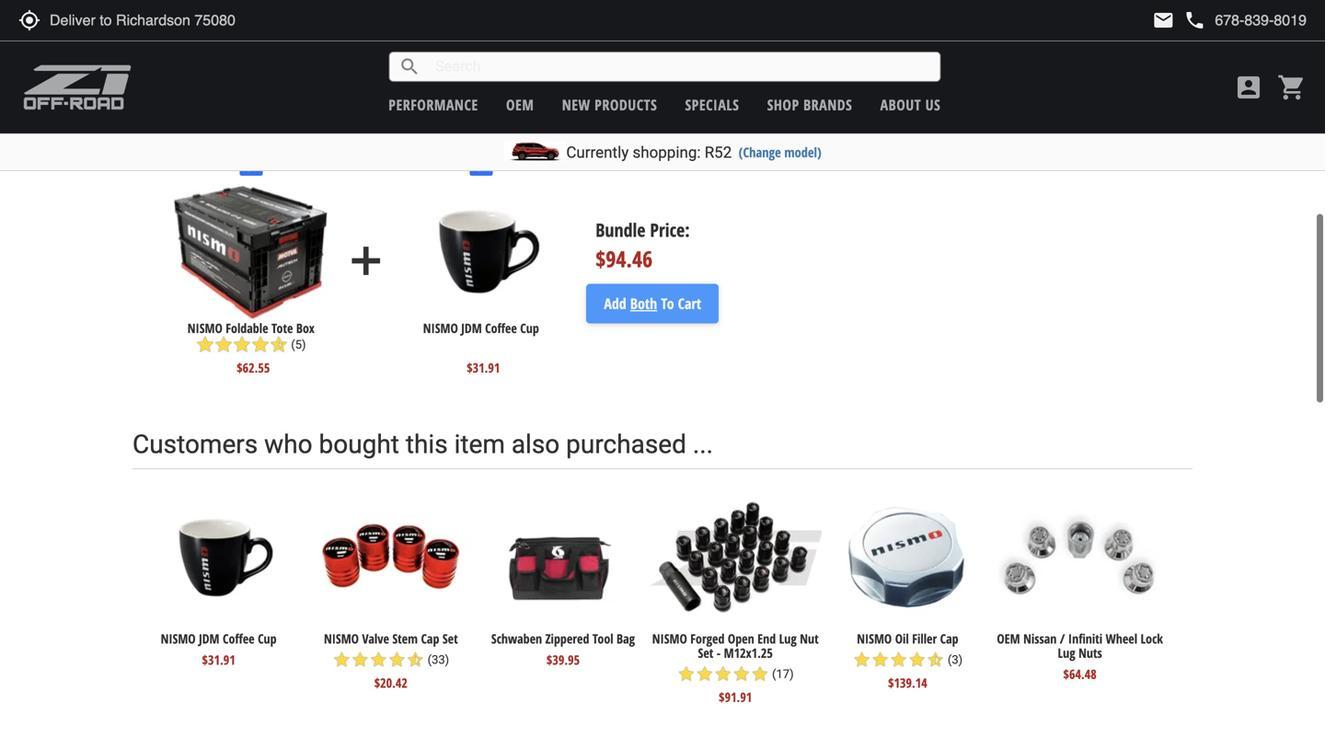 Task type: describe. For each thing, give the bounding box(es) containing it.
currently shopping: r52 (change model)
[[567, 143, 822, 162]]

$139.14
[[889, 674, 928, 692]]

new products
[[562, 95, 658, 115]]

Search search field
[[421, 53, 940, 81]]

search
[[399, 56, 421, 78]]

new
[[562, 95, 591, 115]]

open
[[728, 630, 755, 648]]

nismo oil filler cap star star star star star_half (3) $139.14
[[853, 630, 963, 692]]

nismo foldable tote box star star star star star_half (5) $62.55
[[188, 320, 315, 376]]

shop brands
[[768, 95, 853, 115]]

z1 motorsports logo image
[[23, 64, 132, 110]]

coffee for nismo jdm coffee cup $31.91
[[223, 630, 255, 648]]

-
[[717, 645, 721, 662]]

mail link
[[1153, 9, 1175, 31]]

cup for nismo jdm coffee cup
[[520, 320, 539, 337]]

nismo for $62.55
[[188, 320, 223, 337]]

nuts
[[1079, 645, 1103, 662]]

who
[[264, 430, 313, 460]]

(5)
[[291, 338, 306, 352]]

account_box
[[1235, 73, 1264, 102]]

nissan
[[1024, 630, 1057, 648]]

lug inside oem nissan / infiniti wheel lock lug nuts $64.48
[[1058, 645, 1076, 662]]

oem link
[[506, 95, 534, 115]]

(change
[[739, 143, 781, 161]]

m12x1.25
[[724, 645, 773, 662]]

jdm for nismo jdm coffee cup $31.91
[[199, 630, 220, 648]]

nismo valve stem cap set star star star star star_half (33) $20.42
[[324, 630, 458, 692]]

phone
[[1184, 9, 1206, 31]]

nismo jdm coffee cup
[[423, 320, 539, 337]]

(17)
[[772, 667, 794, 681]]

schwaben zippered tool bag $39.95
[[492, 630, 635, 669]]

frequently bought together
[[133, 83, 449, 113]]

forged
[[691, 630, 725, 648]]

stem
[[393, 630, 418, 648]]

us
[[926, 95, 941, 115]]

(change model) link
[[739, 143, 822, 161]]

star_half inside nismo valve stem cap set star star star star star_half (33) $20.42
[[406, 651, 425, 669]]

add both to cart
[[604, 294, 702, 314]]

bundle price: $94.46
[[596, 218, 690, 274]]

this
[[406, 430, 448, 460]]

set inside nismo forged open end lug nut set - m12x1.25 star star star star star (17) $91.91
[[698, 645, 714, 662]]

oem for oem nissan / infiniti wheel lock lug nuts $64.48
[[997, 630, 1021, 648]]

...
[[693, 430, 714, 460]]

price:
[[650, 218, 690, 243]]

foldable
[[226, 320, 268, 337]]

nismo jdm coffee cup $31.91
[[161, 630, 277, 669]]

together
[[347, 83, 449, 113]]

customers who bought this item also purchased ...
[[133, 430, 714, 460]]

star_half for nismo oil filler cap star star star star star_half (3) $139.14
[[927, 651, 945, 669]]

cup for nismo jdm coffee cup $31.91
[[258, 630, 277, 648]]

products
[[595, 95, 658, 115]]

mail phone
[[1153, 9, 1206, 31]]

shop
[[768, 95, 800, 115]]

wheel
[[1106, 630, 1138, 648]]

phone link
[[1184, 9, 1307, 31]]

performance
[[389, 95, 478, 115]]

nismo for $139.14
[[857, 630, 892, 648]]

model)
[[785, 143, 822, 161]]

about us
[[881, 95, 941, 115]]

add
[[604, 294, 627, 314]]

specials
[[685, 95, 740, 115]]

nismo for (33)
[[324, 630, 359, 648]]

oil
[[896, 630, 909, 648]]

box
[[296, 320, 315, 337]]

/
[[1060, 630, 1066, 648]]

about
[[881, 95, 922, 115]]

$39.95
[[547, 651, 580, 669]]

(33)
[[428, 653, 449, 667]]

shopping_cart link
[[1273, 73, 1307, 102]]

nismo inside nismo jdm coffee cup $31.91
[[161, 630, 196, 648]]



Task type: locate. For each thing, give the bounding box(es) containing it.
jdm for nismo jdm coffee cup
[[462, 320, 482, 337]]

coffee for nismo jdm coffee cup
[[485, 320, 517, 337]]

1 vertical spatial coffee
[[223, 630, 255, 648]]

tote
[[272, 320, 293, 337]]

bag
[[617, 630, 635, 648]]

0 horizontal spatial oem
[[506, 95, 534, 115]]

None checkbox
[[470, 153, 493, 176]]

0 horizontal spatial lug
[[779, 630, 797, 648]]

cup
[[520, 320, 539, 337], [258, 630, 277, 648]]

2 horizontal spatial star_half
[[927, 651, 945, 669]]

$94.46
[[596, 244, 653, 274]]

both
[[631, 294, 658, 314]]

nismo for star
[[653, 630, 688, 648]]

0 vertical spatial cup
[[520, 320, 539, 337]]

star_half inside the nismo foldable tote box star star star star star_half (5) $62.55
[[270, 336, 288, 354]]

0 vertical spatial jdm
[[462, 320, 482, 337]]

coffee
[[485, 320, 517, 337], [223, 630, 255, 648]]

set
[[443, 630, 458, 648], [698, 645, 714, 662]]

0 horizontal spatial star_half
[[270, 336, 288, 354]]

frequently
[[133, 83, 252, 113]]

lug
[[779, 630, 797, 648], [1058, 645, 1076, 662]]

oem inside oem nissan / infiniti wheel lock lug nuts $64.48
[[997, 630, 1021, 648]]

0 horizontal spatial jdm
[[199, 630, 220, 648]]

schwaben
[[492, 630, 542, 648]]

star_half left '(33)'
[[406, 651, 425, 669]]

0 horizontal spatial cap
[[421, 630, 440, 648]]

1 horizontal spatial set
[[698, 645, 714, 662]]

filler
[[913, 630, 937, 648]]

0 vertical spatial coffee
[[485, 320, 517, 337]]

valve
[[362, 630, 389, 648]]

star_half left (3)
[[927, 651, 945, 669]]

performance link
[[389, 95, 478, 115]]

star_half for nismo foldable tote box star star star star star_half (5) $62.55
[[270, 336, 288, 354]]

oem for oem
[[506, 95, 534, 115]]

star_half
[[270, 336, 288, 354], [406, 651, 425, 669], [927, 651, 945, 669]]

set left the -
[[698, 645, 714, 662]]

0 vertical spatial $31.91
[[467, 359, 500, 376]]

oem left nissan
[[997, 630, 1021, 648]]

new products link
[[562, 95, 658, 115]]

my_location
[[18, 9, 41, 31]]

0 horizontal spatial set
[[443, 630, 458, 648]]

shopping:
[[633, 143, 701, 162]]

1 cap from the left
[[421, 630, 440, 648]]

oem nissan / infiniti wheel lock lug nuts $64.48
[[997, 630, 1164, 683]]

nismo inside nismo valve stem cap set star star star star star_half (33) $20.42
[[324, 630, 359, 648]]

mail
[[1153, 9, 1175, 31]]

to
[[661, 294, 675, 314]]

$62.55
[[237, 359, 270, 376]]

nismo inside nismo oil filler cap star star star star star_half (3) $139.14
[[857, 630, 892, 648]]

jdm
[[462, 320, 482, 337], [199, 630, 220, 648]]

end
[[758, 630, 776, 648]]

1 horizontal spatial coffee
[[485, 320, 517, 337]]

tool
[[593, 630, 614, 648]]

0 horizontal spatial cup
[[258, 630, 277, 648]]

cap up (3)
[[941, 630, 959, 648]]

lug left nuts
[[1058, 645, 1076, 662]]

purchased
[[566, 430, 687, 460]]

currently
[[567, 143, 629, 162]]

lug right end
[[779, 630, 797, 648]]

$64.48
[[1064, 666, 1097, 683]]

$31.91 inside nismo jdm coffee cup $31.91
[[202, 651, 235, 669]]

lock
[[1141, 630, 1164, 648]]

0 horizontal spatial coffee
[[223, 630, 255, 648]]

customers
[[133, 430, 258, 460]]

shopping_cart
[[1278, 73, 1307, 102]]

set up '(33)'
[[443, 630, 458, 648]]

0 horizontal spatial $31.91
[[202, 651, 235, 669]]

1 vertical spatial jdm
[[199, 630, 220, 648]]

1 horizontal spatial cap
[[941, 630, 959, 648]]

1 horizontal spatial star_half
[[406, 651, 425, 669]]

$20.42
[[374, 674, 408, 692]]

nismo inside nismo forged open end lug nut set - m12x1.25 star star star star star (17) $91.91
[[653, 630, 688, 648]]

star_half left (5)
[[270, 336, 288, 354]]

cap inside nismo valve stem cap set star star star star star_half (33) $20.42
[[421, 630, 440, 648]]

shop brands link
[[768, 95, 853, 115]]

cap up '(33)'
[[421, 630, 440, 648]]

oem left new
[[506, 95, 534, 115]]

cap inside nismo oil filler cap star star star star star_half (3) $139.14
[[941, 630, 959, 648]]

star_half inside nismo oil filler cap star star star star star_half (3) $139.14
[[927, 651, 945, 669]]

(3)
[[948, 653, 963, 667]]

add
[[343, 238, 389, 284]]

1 vertical spatial cup
[[258, 630, 277, 648]]

nismo
[[188, 320, 223, 337], [423, 320, 458, 337], [161, 630, 196, 648], [324, 630, 359, 648], [653, 630, 688, 648], [857, 630, 892, 648]]

nismo forged open end lug nut set - m12x1.25 star star star star star (17) $91.91
[[653, 630, 819, 706]]

1 horizontal spatial oem
[[997, 630, 1021, 648]]

1 horizontal spatial cup
[[520, 320, 539, 337]]

2 cap from the left
[[941, 630, 959, 648]]

cup inside nismo jdm coffee cup $31.91
[[258, 630, 277, 648]]

brands
[[804, 95, 853, 115]]

1 horizontal spatial lug
[[1058, 645, 1076, 662]]

infiniti
[[1069, 630, 1103, 648]]

1 horizontal spatial $31.91
[[467, 359, 500, 376]]

bought
[[319, 430, 399, 460]]

bought
[[259, 83, 341, 113]]

about us link
[[881, 95, 941, 115]]

item
[[454, 430, 505, 460]]

set inside nismo valve stem cap set star star star star star_half (33) $20.42
[[443, 630, 458, 648]]

1 vertical spatial oem
[[997, 630, 1021, 648]]

1 vertical spatial $31.91
[[202, 651, 235, 669]]

1 horizontal spatial jdm
[[462, 320, 482, 337]]

account_box link
[[1230, 73, 1269, 102]]

r52
[[705, 143, 732, 162]]

lug inside nismo forged open end lug nut set - m12x1.25 star star star star star (17) $91.91
[[779, 630, 797, 648]]

oem
[[506, 95, 534, 115], [997, 630, 1021, 648]]

specials link
[[685, 95, 740, 115]]

zippered
[[546, 630, 590, 648]]

cart
[[678, 294, 702, 314]]

jdm inside nismo jdm coffee cup $31.91
[[199, 630, 220, 648]]

nismo inside the nismo foldable tote box star star star star star_half (5) $62.55
[[188, 320, 223, 337]]

0 vertical spatial oem
[[506, 95, 534, 115]]

$91.91
[[719, 689, 752, 706]]

nut
[[800, 630, 819, 648]]

also
[[512, 430, 560, 460]]

None checkbox
[[240, 153, 263, 176]]

coffee inside nismo jdm coffee cup $31.91
[[223, 630, 255, 648]]

bundle
[[596, 218, 646, 243]]

cap for (3)
[[941, 630, 959, 648]]

star
[[196, 336, 215, 354], [215, 336, 233, 354], [233, 336, 251, 354], [251, 336, 270, 354], [333, 651, 351, 669], [351, 651, 370, 669], [370, 651, 388, 669], [388, 651, 406, 669], [853, 651, 872, 669], [872, 651, 890, 669], [890, 651, 908, 669], [908, 651, 927, 669], [677, 665, 696, 684], [696, 665, 714, 684], [714, 665, 733, 684], [733, 665, 751, 684], [751, 665, 770, 684]]

cap for star_half
[[421, 630, 440, 648]]

cap
[[421, 630, 440, 648], [941, 630, 959, 648]]



Task type: vqa. For each thing, say whether or not it's contained in the screenshot.
'r52'
yes



